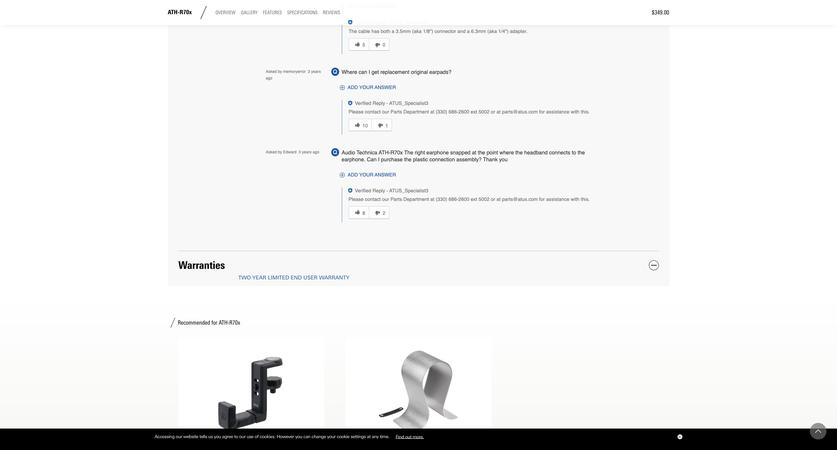 Task type: describe. For each thing, give the bounding box(es) containing it.
recommended for ath-r70x
[[178, 319, 240, 326]]

thank
[[483, 157, 498, 163]]

however
[[277, 434, 294, 439]]

agree
[[222, 434, 233, 439]]

specifications
[[287, 10, 318, 16]]

1 reply from the top
[[373, 20, 385, 25]]

question element for where can i get replacement original earpads?
[[331, 67, 340, 77]]

verified for can
[[355, 101, 371, 106]]

at hps700 image
[[351, 344, 486, 443]]

1 button
[[372, 119, 392, 132]]

5 button
[[349, 38, 369, 51]]

adapter.
[[510, 29, 528, 34]]

warranties
[[178, 259, 225, 272]]

group containing 5
[[349, 35, 528, 54]]

or for earpads?
[[491, 109, 495, 115]]

divider line image
[[197, 6, 210, 19]]

please for where can i get replacement original earpads?
[[349, 109, 364, 115]]

ath- for audio technica ath-r70x  the right earphone snapped at the point where the headband connects to the earphone. can i purchase the plastic connection assembly? thank you
[[379, 150, 391, 156]]

1
[[386, 123, 388, 128]]

1 horizontal spatial you
[[295, 434, 302, 439]]

ext for earphone
[[471, 197, 477, 202]]

our up 1
[[382, 109, 389, 115]]

8 button
[[349, 206, 369, 219]]

features
[[263, 10, 282, 16]]

the cable has both a 3.5mm (aka 1/8") connector and a 6.3mm (aka 1/4") adapter.
[[349, 29, 528, 34]]

3 inside "3 years ago"
[[308, 69, 310, 74]]

audio technica ath-r70x  the right earphone snapped at the point where the headband connects to the earphone. can i purchase the plastic connection assembly? thank you
[[342, 150, 585, 163]]

connects
[[549, 150, 571, 156]]

2 vertical spatial your
[[327, 434, 336, 439]]

verified reply - atus_specialist3 for r70x
[[355, 188, 429, 193]]

2 vertical spatial for
[[212, 319, 217, 326]]

5
[[363, 42, 365, 48]]

any
[[372, 434, 379, 439]]

plastic
[[413, 157, 428, 163]]

6.3mm
[[471, 29, 486, 34]]

two
[[238, 275, 251, 281]]

1 verified reply - atus_specialist3 from the top
[[355, 20, 429, 25]]

accessing
[[155, 434, 175, 439]]

both
[[381, 29, 390, 34]]

i inside the audio technica ath-r70x  the right earphone snapped at the point where the headband connects to the earphone. can i purchase the plastic connection assembly? thank you
[[378, 157, 380, 163]]

2600 for earphone
[[459, 197, 470, 202]]

2600 for earpads?
[[459, 109, 470, 115]]

earphone.
[[342, 157, 366, 163]]

cable
[[359, 29, 370, 34]]

tells
[[200, 434, 207, 439]]

department for original
[[404, 109, 429, 115]]

3.5mm
[[396, 29, 411, 34]]

r70x for recommended for ath-r70x
[[229, 319, 240, 326]]

headband
[[524, 150, 548, 156]]

out
[[405, 434, 412, 439]]

gallery
[[241, 10, 258, 16]]

8
[[363, 211, 365, 216]]

1 atus_specialist3 from the top
[[390, 20, 429, 25]]

with for audio technica ath-r70x  the right earphone snapped at the point where the headband connects to the earphone. can i purchase the plastic connection assembly? thank you
[[571, 197, 580, 202]]

our up 2
[[382, 197, 389, 202]]

overview
[[216, 10, 236, 16]]

0 horizontal spatial can
[[304, 434, 311, 439]]

cookie
[[337, 434, 350, 439]]

parts for replacement
[[391, 109, 402, 115]]

atus_specialist3 for the
[[390, 188, 429, 193]]

verified reply image for audio
[[348, 188, 353, 193]]

two year limited end user warranty link
[[238, 275, 350, 281]]

0 vertical spatial the
[[349, 29, 357, 34]]

0 horizontal spatial i
[[369, 69, 370, 75]]

2 button
[[369, 206, 390, 219]]

0 button
[[369, 38, 390, 51]]

audio
[[342, 150, 355, 156]]

$349.00
[[652, 9, 670, 16]]

ago inside "3 years ago"
[[266, 76, 272, 81]]

connection
[[430, 157, 455, 163]]

of
[[255, 434, 259, 439]]

assembly?
[[457, 157, 482, 163]]

1 (aka from the left
[[412, 29, 422, 34]]

settings
[[351, 434, 366, 439]]

earphone
[[427, 150, 449, 156]]

add for where
[[348, 85, 358, 90]]

reviews
[[323, 10, 340, 16]]

686- for earphone
[[449, 197, 459, 202]]

10 button
[[349, 119, 372, 132]]

ext for earpads?
[[471, 109, 477, 115]]

contact for ath-
[[365, 197, 381, 202]]

0 horizontal spatial you
[[214, 434, 221, 439]]

where
[[500, 150, 514, 156]]

0
[[383, 42, 386, 48]]

change
[[312, 434, 326, 439]]

parts@atus.com for audio technica ath-r70x  the right earphone snapped at the point where the headband connects to the earphone. can i purchase the plastic connection assembly? thank you
[[502, 197, 538, 202]]

at hph300 image
[[184, 344, 319, 443]]

your for technica
[[359, 172, 374, 178]]

department for right
[[404, 197, 429, 202]]

the right connects on the right of page
[[578, 150, 585, 156]]

answer for get
[[375, 85, 396, 90]]

our left the use
[[239, 434, 246, 439]]

memoryerror
[[283, 69, 306, 74]]

has
[[372, 29, 380, 34]]

where
[[342, 69, 357, 75]]

atus_specialist3 for replacement
[[390, 101, 429, 106]]

r70x for audio technica ath-r70x  the right earphone snapped at the point where the headband connects to the earphone. can i purchase the plastic connection assembly? thank you
[[391, 150, 403, 156]]

group for earphone
[[349, 203, 590, 222]]

parts@atus.com for where can i get replacement original earpads?
[[502, 109, 538, 115]]

1 vertical spatial years
[[302, 150, 312, 155]]

more.
[[413, 434, 424, 439]]

with for where can i get replacement original earpads?
[[571, 109, 580, 115]]

recommended
[[178, 319, 210, 326]]

and
[[458, 29, 466, 34]]

get
[[372, 69, 379, 75]]

- for r70x
[[387, 188, 388, 193]]

arrow up image
[[816, 428, 822, 434]]

find out more.
[[396, 434, 424, 439]]

connector
[[435, 29, 456, 34]]

website
[[183, 434, 198, 439]]

minus image
[[651, 262, 657, 268]]

accessing our website tells us you agree to our use of cookies. however you can change your cookie settings at any time.
[[155, 434, 391, 439]]

ath-r70x
[[168, 9, 192, 16]]

answer for r70x
[[375, 172, 396, 178]]

1 vertical spatial to
[[234, 434, 238, 439]]

at inside the audio technica ath-r70x  the right earphone snapped at the point where the headband connects to the earphone. can i purchase the plastic connection assembly? thank you
[[472, 150, 477, 156]]

can
[[367, 157, 377, 163]]



Task type: vqa. For each thing, say whether or not it's contained in the screenshot.
bottom "option group"
no



Task type: locate. For each thing, give the bounding box(es) containing it.
cross image
[[679, 436, 681, 438]]

technica
[[357, 150, 378, 156]]

add your answer down can at left top
[[348, 172, 396, 178]]

2 verified from the top
[[355, 101, 371, 106]]

(330) for earpads?
[[436, 109, 447, 115]]

0 vertical spatial can
[[359, 69, 367, 75]]

verified reply - atus_specialist3 up 1
[[355, 101, 429, 106]]

0 vertical spatial years
[[311, 69, 321, 74]]

1 contact from the top
[[365, 109, 381, 115]]

1 - from the top
[[387, 20, 388, 25]]

3 verified from the top
[[355, 188, 371, 193]]

verified up 10 button
[[355, 101, 371, 106]]

reply for ath-
[[373, 188, 385, 193]]

point
[[487, 150, 498, 156]]

0 vertical spatial parts
[[391, 109, 402, 115]]

2 686- from the top
[[449, 197, 459, 202]]

2 atus_specialist3 from the top
[[390, 101, 429, 106]]

2 2600 from the top
[[459, 197, 470, 202]]

two year limited end user warranty
[[238, 275, 350, 281]]

asked by edward 3 years ago
[[266, 150, 319, 155]]

you
[[499, 157, 508, 163], [214, 434, 221, 439], [295, 434, 302, 439]]

- up 2 button
[[387, 188, 388, 193]]

2 department from the top
[[404, 197, 429, 202]]

1 horizontal spatial i
[[378, 157, 380, 163]]

contact
[[365, 109, 381, 115], [365, 197, 381, 202]]

(aka left 1/4")
[[488, 29, 497, 34]]

please contact our parts department at (330) 686-2600 ext 5002 or at parts@atus.com for assistance with this. for earphone
[[349, 197, 590, 202]]

3 atus_specialist3 from the top
[[390, 188, 429, 193]]

the left plastic
[[404, 157, 412, 163]]

1 5002 from the top
[[479, 109, 490, 115]]

(330) for earphone
[[436, 197, 447, 202]]

please contact our parts department at (330) 686-2600 ext 5002 or at parts@atus.com for assistance with this.
[[349, 109, 590, 115], [349, 197, 590, 202]]

add your answer down get
[[348, 85, 396, 90]]

1 ext from the top
[[471, 109, 477, 115]]

0 vertical spatial group
[[349, 35, 528, 54]]

10
[[363, 123, 368, 128]]

1 vertical spatial this.
[[581, 197, 590, 202]]

1 parts@atus.com from the top
[[502, 109, 538, 115]]

by left memoryerror
[[278, 69, 282, 74]]

for
[[539, 109, 545, 115], [539, 197, 545, 202], [212, 319, 217, 326]]

verified for technica
[[355, 188, 371, 193]]

parts@atus.com
[[502, 109, 538, 115], [502, 197, 538, 202]]

2 assistance from the top
[[546, 197, 570, 202]]

0 vertical spatial for
[[539, 109, 545, 115]]

assistance
[[546, 109, 570, 115], [546, 197, 570, 202]]

by for edward
[[278, 150, 282, 155]]

1 add your answer from the top
[[348, 85, 396, 90]]

0 vertical spatial 2600
[[459, 109, 470, 115]]

years inside "3 years ago"
[[311, 69, 321, 74]]

2 question element from the top
[[331, 148, 340, 157]]

add your answer button
[[338, 83, 396, 92], [338, 171, 396, 180]]

group containing 10
[[349, 116, 590, 135]]

1 2600 from the top
[[459, 109, 470, 115]]

year
[[253, 275, 266, 281]]

you right however
[[295, 434, 302, 439]]

2 parts from the top
[[391, 197, 402, 202]]

a right both
[[392, 29, 395, 34]]

with
[[571, 109, 580, 115], [571, 197, 580, 202]]

1 vertical spatial by
[[278, 150, 282, 155]]

for for audio technica ath-r70x  the right earphone snapped at the point where the headband connects to the earphone. can i purchase the plastic connection assembly? thank you
[[539, 197, 545, 202]]

0 vertical spatial parts@atus.com
[[502, 109, 538, 115]]

q for audio technica ath-r70x  the right earphone snapped at the point where the headband connects to the earphone. can i purchase the plastic connection assembly? thank you
[[333, 150, 337, 156]]

ath- up the purchase
[[379, 150, 391, 156]]

0 vertical spatial ext
[[471, 109, 477, 115]]

5002 for earphone
[[479, 197, 490, 202]]

user
[[304, 275, 318, 281]]

2 horizontal spatial r70x
[[391, 150, 403, 156]]

3 group from the top
[[349, 203, 590, 222]]

ext
[[471, 109, 477, 115], [471, 197, 477, 202]]

2 a from the left
[[467, 29, 470, 34]]

add your answer for ath-
[[348, 172, 396, 178]]

1 vertical spatial (330)
[[436, 197, 447, 202]]

verified reply image up 8 "button"
[[348, 188, 353, 193]]

reply up the "has"
[[373, 20, 385, 25]]

reply up 1 button
[[373, 101, 385, 106]]

for for where can i get replacement original earpads?
[[539, 109, 545, 115]]

1 vertical spatial 5002
[[479, 197, 490, 202]]

3 right memoryerror
[[308, 69, 310, 74]]

1 or from the top
[[491, 109, 495, 115]]

1 horizontal spatial the
[[404, 150, 413, 156]]

3 reply from the top
[[373, 188, 385, 193]]

your down can at left top
[[359, 172, 374, 178]]

add your answer
[[348, 85, 396, 90], [348, 172, 396, 178]]

1 please contact our parts department at (330) 686-2600 ext 5002 or at parts@atus.com for assistance with this. from the top
[[349, 109, 590, 115]]

question element for audio technica ath-r70x  the right earphone snapped at the point where the headband connects to the earphone. can i purchase the plastic connection assembly? thank you
[[331, 148, 340, 157]]

2 5002 from the top
[[479, 197, 490, 202]]

cookies.
[[260, 434, 276, 439]]

assistance for where can i get replacement original earpads?
[[546, 109, 570, 115]]

1 vertical spatial can
[[304, 434, 311, 439]]

0 vertical spatial -
[[387, 20, 388, 25]]

verified up cable
[[355, 20, 371, 25]]

0 vertical spatial i
[[369, 69, 370, 75]]

1 vertical spatial add
[[348, 172, 358, 178]]

3 verified reply image from the top
[[348, 188, 353, 193]]

5002 for earpads?
[[479, 109, 490, 115]]

add
[[348, 85, 358, 90], [348, 172, 358, 178]]

verified reply image for where
[[348, 101, 353, 106]]

question element
[[331, 67, 340, 77], [331, 148, 340, 157]]

0 vertical spatial your
[[359, 85, 374, 90]]

reply
[[373, 20, 385, 25], [373, 101, 385, 106], [373, 188, 385, 193]]

2 reply from the top
[[373, 101, 385, 106]]

can left change
[[304, 434, 311, 439]]

0 horizontal spatial ago
[[266, 76, 272, 81]]

1 vertical spatial q
[[333, 150, 337, 156]]

2 (aka from the left
[[488, 29, 497, 34]]

2 q from the top
[[333, 150, 337, 156]]

group containing 8
[[349, 203, 590, 222]]

to inside the audio technica ath-r70x  the right earphone snapped at the point where the headband connects to the earphone. can i purchase the plastic connection assembly? thank you
[[572, 150, 576, 156]]

1 group from the top
[[349, 35, 528, 54]]

a right and
[[467, 29, 470, 34]]

q
[[333, 69, 337, 75], [333, 150, 337, 156]]

- up 1
[[387, 101, 388, 106]]

686- for earpads?
[[449, 109, 459, 115]]

0 vertical spatial reply
[[373, 20, 385, 25]]

1 a from the left
[[392, 29, 395, 34]]

2 group from the top
[[349, 116, 590, 135]]

ago right edward
[[313, 150, 319, 155]]

by
[[278, 69, 282, 74], [278, 150, 282, 155]]

1 vertical spatial please
[[349, 197, 364, 202]]

q left audio
[[333, 150, 337, 156]]

0 vertical spatial this.
[[581, 109, 590, 115]]

you down where
[[499, 157, 508, 163]]

to right connects on the right of page
[[572, 150, 576, 156]]

r70x
[[180, 9, 192, 16], [391, 150, 403, 156], [229, 319, 240, 326]]

q left where
[[333, 69, 337, 75]]

to
[[572, 150, 576, 156], [234, 434, 238, 439]]

years
[[311, 69, 321, 74], [302, 150, 312, 155]]

ath- left divider line image
[[168, 9, 180, 16]]

1/4")
[[499, 29, 509, 34]]

2 answer from the top
[[375, 172, 396, 178]]

1 horizontal spatial a
[[467, 29, 470, 34]]

to right agree
[[234, 434, 238, 439]]

1 vertical spatial verified
[[355, 101, 371, 106]]

1 horizontal spatial (aka
[[488, 29, 497, 34]]

use
[[247, 434, 254, 439]]

add down earphone.
[[348, 172, 358, 178]]

department
[[404, 109, 429, 115], [404, 197, 429, 202]]

0 horizontal spatial to
[[234, 434, 238, 439]]

2 verified reply image from the top
[[348, 101, 353, 106]]

1 vertical spatial i
[[378, 157, 380, 163]]

0 horizontal spatial a
[[392, 29, 395, 34]]

2
[[383, 211, 386, 216]]

verified reply - atus_specialist3 for get
[[355, 101, 429, 106]]

2 or from the top
[[491, 197, 495, 202]]

verified reply image up 5 button on the top
[[348, 20, 353, 25]]

answer down the purchase
[[375, 172, 396, 178]]

the
[[478, 150, 485, 156], [516, 150, 523, 156], [578, 150, 585, 156], [404, 157, 412, 163]]

add your answer button down get
[[338, 83, 396, 92]]

please
[[349, 109, 364, 115], [349, 197, 364, 202]]

1 vertical spatial reply
[[373, 101, 385, 106]]

1 vertical spatial 686-
[[449, 197, 459, 202]]

1 vertical spatial group
[[349, 116, 590, 135]]

please up 10 button
[[349, 109, 364, 115]]

1 asked from the top
[[266, 69, 277, 74]]

at
[[431, 109, 435, 115], [497, 109, 501, 115], [472, 150, 477, 156], [431, 197, 435, 202], [497, 197, 501, 202], [367, 434, 371, 439]]

1 686- from the top
[[449, 109, 459, 115]]

earpads?
[[430, 69, 452, 75]]

1 vertical spatial answer
[[375, 172, 396, 178]]

1 horizontal spatial 3
[[308, 69, 310, 74]]

end
[[291, 275, 302, 281]]

2 with from the top
[[571, 197, 580, 202]]

answer
[[375, 85, 396, 90], [375, 172, 396, 178]]

1 add your answer button from the top
[[338, 83, 396, 92]]

1 vertical spatial asked
[[266, 150, 277, 155]]

r70x inside the audio technica ath-r70x  the right earphone snapped at the point where the headband connects to the earphone. can i purchase the plastic connection assembly? thank you
[[391, 150, 403, 156]]

0 vertical spatial answer
[[375, 85, 396, 90]]

1 horizontal spatial ath-
[[219, 319, 229, 326]]

assistance for audio technica ath-r70x  the right earphone snapped at the point where the headband connects to the earphone. can i purchase the plastic connection assembly? thank you
[[546, 197, 570, 202]]

add your answer for i
[[348, 85, 396, 90]]

0 vertical spatial add your answer
[[348, 85, 396, 90]]

0 vertical spatial 5002
[[479, 109, 490, 115]]

find out more. link
[[391, 432, 429, 442]]

please contact our parts department at (330) 686-2600 ext 5002 or at parts@atus.com for assistance with this. for earpads?
[[349, 109, 590, 115]]

ath- for recommended for ath-r70x
[[219, 319, 229, 326]]

add down where
[[348, 85, 358, 90]]

1 vertical spatial parts@atus.com
[[502, 197, 538, 202]]

verified reply image
[[348, 20, 353, 25], [348, 101, 353, 106], [348, 188, 353, 193]]

i right can at left top
[[378, 157, 380, 163]]

2 by from the top
[[278, 150, 282, 155]]

1 vertical spatial contact
[[365, 197, 381, 202]]

(aka
[[412, 29, 422, 34], [488, 29, 497, 34]]

verified reply image up 10 button
[[348, 101, 353, 106]]

2 add your answer button from the top
[[338, 171, 396, 180]]

ath- inside the audio technica ath-r70x  the right earphone snapped at the point where the headband connects to the earphone. can i purchase the plastic connection assembly? thank you
[[379, 150, 391, 156]]

2 vertical spatial ath-
[[219, 319, 229, 326]]

1 add from the top
[[348, 85, 358, 90]]

1 vertical spatial 3
[[299, 150, 301, 155]]

asked left edward
[[266, 150, 277, 155]]

1 with from the top
[[571, 109, 580, 115]]

you inside the audio technica ath-r70x  the right earphone snapped at the point where the headband connects to the earphone. can i purchase the plastic connection assembly? thank you
[[499, 157, 508, 163]]

1 vertical spatial atus_specialist3
[[390, 101, 429, 106]]

our left website
[[176, 434, 182, 439]]

2 vertical spatial reply
[[373, 188, 385, 193]]

2 (330) from the top
[[436, 197, 447, 202]]

0 horizontal spatial r70x
[[180, 9, 192, 16]]

1 horizontal spatial can
[[359, 69, 367, 75]]

contact up 10 at the left of the page
[[365, 109, 381, 115]]

ago down asked by memoryerror
[[266, 76, 272, 81]]

asked for asked by edward 3 years ago
[[266, 150, 277, 155]]

1 verified from the top
[[355, 20, 371, 25]]

asked
[[266, 69, 277, 74], [266, 150, 277, 155]]

q for where can i get replacement original earpads?
[[333, 69, 337, 75]]

you right us
[[214, 434, 221, 439]]

limited
[[268, 275, 289, 281]]

1 vertical spatial assistance
[[546, 197, 570, 202]]

1 vertical spatial with
[[571, 197, 580, 202]]

1 vertical spatial the
[[404, 150, 413, 156]]

2 vertical spatial atus_specialist3
[[390, 188, 429, 193]]

by left edward
[[278, 150, 282, 155]]

right
[[415, 150, 425, 156]]

your
[[359, 85, 374, 90], [359, 172, 374, 178], [327, 434, 336, 439]]

edward
[[283, 150, 297, 155]]

0 horizontal spatial the
[[349, 29, 357, 34]]

add your answer button for can
[[338, 83, 396, 92]]

0 vertical spatial ath-
[[168, 9, 180, 16]]

i left get
[[369, 69, 370, 75]]

2 this. from the top
[[581, 197, 590, 202]]

question element left audio
[[331, 148, 340, 157]]

answer down the 'replacement'
[[375, 85, 396, 90]]

1 vertical spatial your
[[359, 172, 374, 178]]

contact up 2 button
[[365, 197, 381, 202]]

2 asked from the top
[[266, 150, 277, 155]]

by for memoryerror
[[278, 69, 282, 74]]

1 vertical spatial question element
[[331, 148, 340, 157]]

find
[[396, 434, 404, 439]]

0 vertical spatial 686-
[[449, 109, 459, 115]]

the left point
[[478, 150, 485, 156]]

1/8")
[[423, 29, 433, 34]]

1 vertical spatial 2600
[[459, 197, 470, 202]]

reply for i
[[373, 101, 385, 106]]

replacement
[[381, 69, 410, 75]]

0 vertical spatial ago
[[266, 76, 272, 81]]

0 horizontal spatial (aka
[[412, 29, 422, 34]]

2 contact from the top
[[365, 197, 381, 202]]

2600
[[459, 109, 470, 115], [459, 197, 470, 202]]

your for can
[[359, 85, 374, 90]]

verified up 8 "button"
[[355, 188, 371, 193]]

add your answer button down can at left top
[[338, 171, 396, 180]]

please up 8 "button"
[[349, 197, 364, 202]]

asked by memoryerror
[[266, 69, 306, 74]]

0 vertical spatial question element
[[331, 67, 340, 77]]

1 q from the top
[[333, 69, 337, 75]]

1 answer from the top
[[375, 85, 396, 90]]

the right where
[[516, 150, 523, 156]]

2 ext from the top
[[471, 197, 477, 202]]

0 horizontal spatial ath-
[[168, 9, 180, 16]]

group
[[349, 35, 528, 54], [349, 116, 590, 135], [349, 203, 590, 222]]

add your answer button for technica
[[338, 171, 396, 180]]

can left get
[[359, 69, 367, 75]]

1 question element from the top
[[331, 67, 340, 77]]

time.
[[380, 434, 390, 439]]

or
[[491, 109, 495, 115], [491, 197, 495, 202]]

0 vertical spatial asked
[[266, 69, 277, 74]]

where can i get replacement original earpads?
[[342, 69, 452, 75]]

reply up 2 button
[[373, 188, 385, 193]]

3 - from the top
[[387, 188, 388, 193]]

2 vertical spatial -
[[387, 188, 388, 193]]

years right memoryerror
[[311, 69, 321, 74]]

1 vertical spatial add your answer
[[348, 172, 396, 178]]

1 this. from the top
[[581, 109, 590, 115]]

1 vertical spatial -
[[387, 101, 388, 106]]

1 vertical spatial ago
[[313, 150, 319, 155]]

1 horizontal spatial ago
[[313, 150, 319, 155]]

0 vertical spatial atus_specialist3
[[390, 20, 429, 25]]

question element left where
[[331, 67, 340, 77]]

or for earphone
[[491, 197, 495, 202]]

asked left memoryerror
[[266, 69, 277, 74]]

snapped
[[450, 150, 471, 156]]

add for audio
[[348, 172, 358, 178]]

0 vertical spatial verified reply - atus_specialist3
[[355, 20, 429, 25]]

2 please contact our parts department at (330) 686-2600 ext 5002 or at parts@atus.com for assistance with this. from the top
[[349, 197, 590, 202]]

0 vertical spatial r70x
[[180, 9, 192, 16]]

2 verified reply - atus_specialist3 from the top
[[355, 101, 429, 106]]

2 parts@atus.com from the top
[[502, 197, 538, 202]]

the
[[349, 29, 357, 34], [404, 150, 413, 156]]

0 vertical spatial with
[[571, 109, 580, 115]]

years right edward
[[302, 150, 312, 155]]

- up both
[[387, 20, 388, 25]]

please for audio technica ath-r70x  the right earphone snapped at the point where the headband connects to the earphone. can i purchase the plastic connection assembly? thank you
[[349, 197, 364, 202]]

group for earpads?
[[349, 116, 590, 135]]

1 parts from the top
[[391, 109, 402, 115]]

warranty
[[319, 275, 350, 281]]

contact for i
[[365, 109, 381, 115]]

us
[[208, 434, 213, 439]]

1 vertical spatial ath-
[[379, 150, 391, 156]]

1 assistance from the top
[[546, 109, 570, 115]]

0 vertical spatial please contact our parts department at (330) 686-2600 ext 5002 or at parts@atus.com for assistance with this.
[[349, 109, 590, 115]]

3 right edward
[[299, 150, 301, 155]]

1 vertical spatial or
[[491, 197, 495, 202]]

the inside the audio technica ath-r70x  the right earphone snapped at the point where the headband connects to the earphone. can i purchase the plastic connection assembly? thank you
[[404, 150, 413, 156]]

1 vertical spatial r70x
[[391, 150, 403, 156]]

(aka left 1/8")
[[412, 29, 422, 34]]

2 - from the top
[[387, 101, 388, 106]]

verified reply - atus_specialist3 up 2
[[355, 188, 429, 193]]

0 vertical spatial assistance
[[546, 109, 570, 115]]

2 add from the top
[[348, 172, 358, 178]]

1 please from the top
[[349, 109, 364, 115]]

1 vertical spatial parts
[[391, 197, 402, 202]]

2 add your answer from the top
[[348, 172, 396, 178]]

the left right
[[404, 150, 413, 156]]

ath-
[[168, 9, 180, 16], [379, 150, 391, 156], [219, 319, 229, 326]]

- for get
[[387, 101, 388, 106]]

3 years ago
[[266, 69, 321, 81]]

purchase
[[381, 157, 403, 163]]

1 (330) from the top
[[436, 109, 447, 115]]

ath- right recommended
[[219, 319, 229, 326]]

1 by from the top
[[278, 69, 282, 74]]

1 vertical spatial add your answer button
[[338, 171, 396, 180]]

0 vertical spatial verified reply image
[[348, 20, 353, 25]]

0 vertical spatial 3
[[308, 69, 310, 74]]

verified
[[355, 20, 371, 25], [355, 101, 371, 106], [355, 188, 371, 193]]

3
[[308, 69, 310, 74], [299, 150, 301, 155]]

0 vertical spatial please
[[349, 109, 364, 115]]

2 horizontal spatial you
[[499, 157, 508, 163]]

1 horizontal spatial to
[[572, 150, 576, 156]]

1 verified reply image from the top
[[348, 20, 353, 25]]

can
[[359, 69, 367, 75], [304, 434, 311, 439]]

0 vertical spatial add your answer button
[[338, 83, 396, 92]]

asked for asked by memoryerror
[[266, 69, 277, 74]]

a
[[392, 29, 395, 34], [467, 29, 470, 34]]

3 verified reply - atus_specialist3 from the top
[[355, 188, 429, 193]]

verified reply - atus_specialist3 up both
[[355, 20, 429, 25]]

this. for where can i get replacement original earpads?
[[581, 109, 590, 115]]

original
[[411, 69, 428, 75]]

1 vertical spatial verified reply image
[[348, 101, 353, 106]]

2 vertical spatial verified
[[355, 188, 371, 193]]

0 vertical spatial add
[[348, 85, 358, 90]]

your down get
[[359, 85, 374, 90]]

this.
[[581, 109, 590, 115], [581, 197, 590, 202]]

1 department from the top
[[404, 109, 429, 115]]

0 vertical spatial or
[[491, 109, 495, 115]]

1 horizontal spatial r70x
[[229, 319, 240, 326]]

parts for the
[[391, 197, 402, 202]]

this. for audio technica ath-r70x  the right earphone snapped at the point where the headband connects to the earphone. can i purchase the plastic connection assembly? thank you
[[581, 197, 590, 202]]

2 please from the top
[[349, 197, 364, 202]]

the left cable
[[349, 29, 357, 34]]

your left cookie
[[327, 434, 336, 439]]



